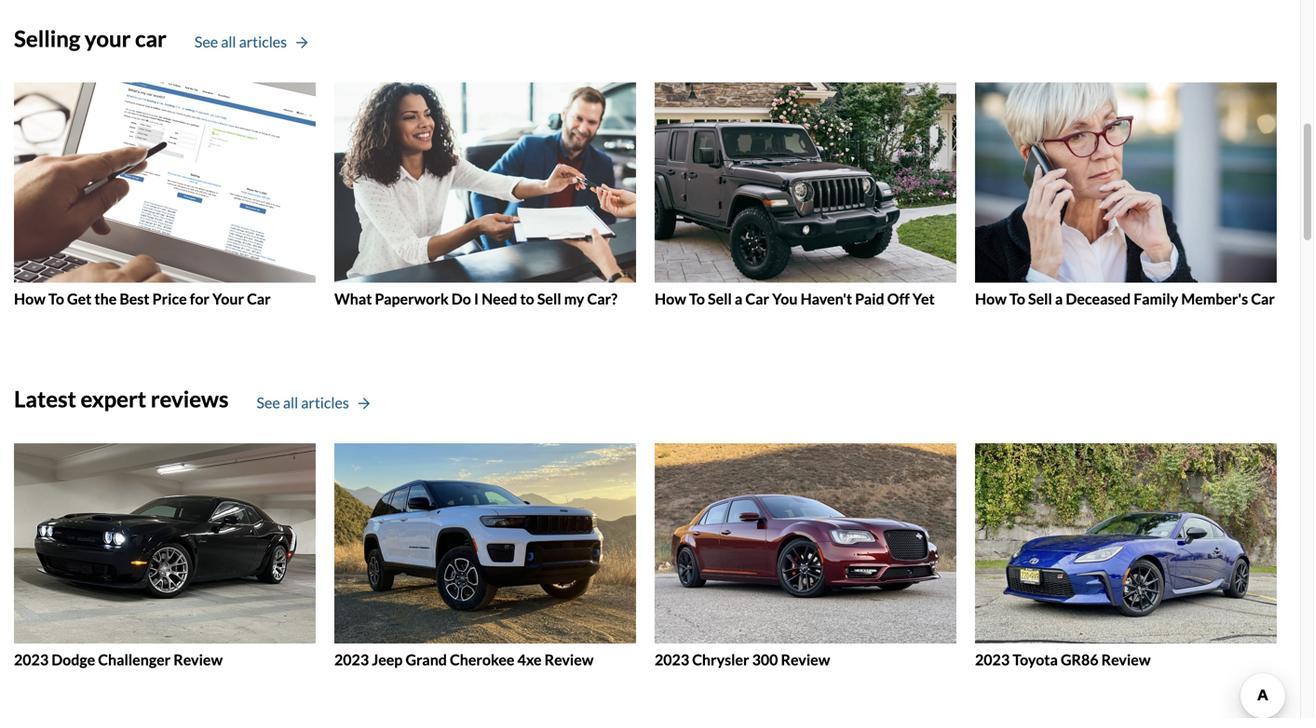 Task type: vqa. For each thing, say whether or not it's contained in the screenshot.
2nd a from left
yes



Task type: locate. For each thing, give the bounding box(es) containing it.
how left get
[[14, 290, 46, 308]]

3 review from the left
[[781, 651, 830, 669]]

to for how to get the best price for your car
[[48, 290, 64, 308]]

2023 chrysler 300 review link
[[655, 443, 957, 669]]

review right 4xe
[[545, 651, 594, 669]]

3 to from the left
[[1010, 290, 1026, 308]]

how to sell a deceased family member's car link
[[975, 83, 1277, 308]]

car right "member's"
[[1251, 290, 1275, 308]]

review for 2023 toyota gr86 review
[[1102, 651, 1151, 669]]

deceased
[[1066, 290, 1131, 308]]

1 horizontal spatial all
[[283, 394, 298, 412]]

review for 2023 dodge challenger review
[[174, 651, 223, 669]]

1 review from the left
[[174, 651, 223, 669]]

2 horizontal spatial sell
[[1029, 290, 1053, 308]]

0 horizontal spatial see
[[195, 33, 218, 51]]

1 horizontal spatial a
[[1055, 290, 1063, 308]]

1 vertical spatial arrow right image
[[358, 397, 370, 410]]

see
[[195, 33, 218, 51], [257, 394, 280, 412]]

3 sell from the left
[[1029, 290, 1053, 308]]

1 vertical spatial see
[[257, 394, 280, 412]]

0 vertical spatial arrow right image
[[296, 37, 308, 50]]

0 horizontal spatial to
[[48, 290, 64, 308]]

2023 chrysler 300 review image
[[655, 443, 957, 644]]

arrow right image for latest expert reviews
[[358, 397, 370, 410]]

review right the gr86
[[1102, 651, 1151, 669]]

1 horizontal spatial articles
[[301, 394, 349, 412]]

2 car from the left
[[746, 290, 770, 308]]

1 car from the left
[[247, 290, 271, 308]]

2023 toyota gr86 review link
[[975, 443, 1277, 669]]

how
[[14, 290, 46, 308], [655, 290, 686, 308], [975, 290, 1007, 308]]

car?
[[587, 290, 618, 308]]

car
[[247, 290, 271, 308], [746, 290, 770, 308], [1251, 290, 1275, 308]]

a inside how to sell a deceased family member's car link
[[1055, 290, 1063, 308]]

your
[[85, 25, 131, 52]]

sell for how to sell a car you haven't paid off yet
[[708, 290, 732, 308]]

sell right to
[[537, 290, 561, 308]]

a for car
[[735, 290, 743, 308]]

to left deceased
[[1010, 290, 1026, 308]]

review right the "challenger"
[[174, 651, 223, 669]]

to
[[48, 290, 64, 308], [689, 290, 705, 308], [1010, 290, 1026, 308]]

all for reviews
[[283, 394, 298, 412]]

0 horizontal spatial arrow right image
[[296, 37, 308, 50]]

a inside 'how to sell a car you haven't paid off yet' link
[[735, 290, 743, 308]]

to left you
[[689, 290, 705, 308]]

1 2023 from the left
[[14, 651, 49, 669]]

all
[[221, 33, 236, 51], [283, 394, 298, 412]]

1 horizontal spatial see
[[257, 394, 280, 412]]

sell left you
[[708, 290, 732, 308]]

articles for reviews
[[301, 394, 349, 412]]

0 vertical spatial all
[[221, 33, 236, 51]]

1 horizontal spatial car
[[746, 290, 770, 308]]

4 review from the left
[[1102, 651, 1151, 669]]

yet
[[913, 290, 935, 308]]

do
[[452, 290, 471, 308]]

1 vertical spatial all
[[283, 394, 298, 412]]

car left you
[[746, 290, 770, 308]]

2 horizontal spatial to
[[1010, 290, 1026, 308]]

2023 left jeep
[[334, 651, 369, 669]]

1 how from the left
[[14, 290, 46, 308]]

2 to from the left
[[689, 290, 705, 308]]

what paperwork do i need to sell my car?
[[334, 290, 618, 308]]

2023 chrysler 300 review
[[655, 651, 830, 669]]

2 how from the left
[[655, 290, 686, 308]]

review right 300
[[781, 651, 830, 669]]

0 horizontal spatial all
[[221, 33, 236, 51]]

selling
[[14, 25, 80, 52]]

a left you
[[735, 290, 743, 308]]

how to get the best price for your car link
[[14, 83, 316, 308]]

see right car
[[195, 33, 218, 51]]

car inside how to get the best price for your car 'link'
[[247, 290, 271, 308]]

family
[[1134, 290, 1179, 308]]

a
[[735, 290, 743, 308], [1055, 290, 1063, 308]]

1 vertical spatial articles
[[301, 394, 349, 412]]

how right car?
[[655, 290, 686, 308]]

2 2023 from the left
[[334, 651, 369, 669]]

dodge
[[51, 651, 95, 669]]

2 horizontal spatial how
[[975, 290, 1007, 308]]

0 vertical spatial see
[[195, 33, 218, 51]]

1 vertical spatial see all articles link
[[257, 392, 370, 414]]

how right yet
[[975, 290, 1007, 308]]

2 a from the left
[[1055, 290, 1063, 308]]

2023 for 2023 toyota gr86 review
[[975, 651, 1010, 669]]

0 horizontal spatial how
[[14, 290, 46, 308]]

see all articles link for latest expert reviews
[[257, 392, 370, 414]]

all for car
[[221, 33, 236, 51]]

your
[[212, 290, 244, 308]]

review
[[174, 651, 223, 669], [545, 651, 594, 669], [781, 651, 830, 669], [1102, 651, 1151, 669]]

0 vertical spatial see all articles link
[[195, 31, 308, 53]]

sell
[[537, 290, 561, 308], [708, 290, 732, 308], [1029, 290, 1053, 308]]

2 horizontal spatial car
[[1251, 290, 1275, 308]]

1 horizontal spatial sell
[[708, 290, 732, 308]]

arrow right image for selling your car
[[296, 37, 308, 50]]

sell for how to sell a deceased family member's car
[[1029, 290, 1053, 308]]

for
[[190, 290, 210, 308]]

1 horizontal spatial arrow right image
[[358, 397, 370, 410]]

2 sell from the left
[[708, 290, 732, 308]]

3 how from the left
[[975, 290, 1007, 308]]

2023 left chrysler
[[655, 651, 690, 669]]

latest expert reviews
[[14, 386, 229, 412]]

how inside 'link'
[[14, 290, 46, 308]]

see right reviews
[[257, 394, 280, 412]]

1 a from the left
[[735, 290, 743, 308]]

sell left deceased
[[1029, 290, 1053, 308]]

to inside 'link'
[[48, 290, 64, 308]]

1 vertical spatial see all articles
[[257, 394, 349, 412]]

2023 jeep grand cherokee 4xe review link
[[334, 443, 636, 669]]

review for 2023 chrysler 300 review
[[781, 651, 830, 669]]

0 horizontal spatial a
[[735, 290, 743, 308]]

a left deceased
[[1055, 290, 1063, 308]]

2023 left 'dodge'
[[14, 651, 49, 669]]

how to sell a car you haven't paid off yet
[[655, 290, 935, 308]]

0 vertical spatial see all articles
[[195, 33, 287, 51]]

paperwork
[[375, 290, 449, 308]]

chrysler
[[692, 651, 750, 669]]

3 car from the left
[[1251, 290, 1275, 308]]

1 horizontal spatial to
[[689, 290, 705, 308]]

2023 jeep grand cherokee 4xe review image
[[334, 443, 636, 644]]

car right your
[[247, 290, 271, 308]]

4 2023 from the left
[[975, 651, 1010, 669]]

car
[[135, 25, 167, 52]]

how to get the best price for your car image
[[14, 83, 316, 283]]

to left get
[[48, 290, 64, 308]]

0 vertical spatial articles
[[239, 33, 287, 51]]

see all articles for selling your car
[[195, 33, 287, 51]]

2023 left toyota at the right bottom of page
[[975, 651, 1010, 669]]

see all articles
[[195, 33, 287, 51], [257, 394, 349, 412]]

articles
[[239, 33, 287, 51], [301, 394, 349, 412]]

see all articles link
[[195, 31, 308, 53], [257, 392, 370, 414]]

0 horizontal spatial articles
[[239, 33, 287, 51]]

0 horizontal spatial car
[[247, 290, 271, 308]]

2023
[[14, 651, 49, 669], [334, 651, 369, 669], [655, 651, 690, 669], [975, 651, 1010, 669]]

0 horizontal spatial sell
[[537, 290, 561, 308]]

what
[[334, 290, 372, 308]]

2 review from the left
[[545, 651, 594, 669]]

expert
[[81, 386, 146, 412]]

how to sell a deceased family member's car image
[[975, 83, 1277, 283]]

1 horizontal spatial how
[[655, 290, 686, 308]]

arrow right image
[[296, 37, 308, 50], [358, 397, 370, 410]]

what paperwork do i need to sell my car? image
[[334, 83, 636, 283]]

1 to from the left
[[48, 290, 64, 308]]

3 2023 from the left
[[655, 651, 690, 669]]



Task type: describe. For each thing, give the bounding box(es) containing it.
how to sell a car you haven't paid off yet link
[[655, 83, 957, 308]]

you
[[772, 290, 798, 308]]

2023 dodge challenger review image
[[14, 443, 316, 644]]

2023 jeep grand cherokee 4xe review
[[334, 651, 594, 669]]

price
[[152, 290, 187, 308]]

2023 dodge challenger review link
[[14, 443, 316, 669]]

to for how to sell a deceased family member's car
[[1010, 290, 1026, 308]]

what paperwork do i need to sell my car? link
[[334, 83, 636, 308]]

how to sell a deceased family member's car
[[975, 290, 1275, 308]]

latest
[[14, 386, 76, 412]]

gr86
[[1061, 651, 1099, 669]]

1 sell from the left
[[537, 290, 561, 308]]

4xe
[[518, 651, 542, 669]]

get
[[67, 290, 92, 308]]

cherokee
[[450, 651, 515, 669]]

2023 toyota gr86 review image
[[975, 443, 1277, 644]]

to for how to sell a car you haven't paid off yet
[[689, 290, 705, 308]]

see all articles link for selling your car
[[195, 31, 308, 53]]

2023 for 2023 dodge challenger review
[[14, 651, 49, 669]]

reviews
[[151, 386, 229, 412]]

the
[[94, 290, 117, 308]]

car inside 'how to sell a car you haven't paid off yet' link
[[746, 290, 770, 308]]

i
[[474, 290, 479, 308]]

best
[[120, 290, 150, 308]]

grand
[[406, 651, 447, 669]]

jeep
[[372, 651, 403, 669]]

2023 toyota gr86 review
[[975, 651, 1151, 669]]

car inside how to sell a deceased family member's car link
[[1251, 290, 1275, 308]]

paid
[[855, 290, 885, 308]]

how to get the best price for your car
[[14, 290, 271, 308]]

member's
[[1182, 290, 1249, 308]]

see for latest expert reviews
[[257, 394, 280, 412]]

300
[[752, 651, 778, 669]]

haven't
[[801, 290, 853, 308]]

off
[[888, 290, 910, 308]]

see for selling your car
[[195, 33, 218, 51]]

a for deceased
[[1055, 290, 1063, 308]]

need
[[482, 290, 517, 308]]

2023 dodge challenger review
[[14, 651, 223, 669]]

how for how to sell a deceased family member's car
[[975, 290, 1007, 308]]

how to sell a car you haven't paid off yet image
[[655, 83, 957, 283]]

how for how to sell a car you haven't paid off yet
[[655, 290, 686, 308]]

challenger
[[98, 651, 171, 669]]

selling your car
[[14, 25, 167, 52]]

to
[[520, 290, 535, 308]]

articles for car
[[239, 33, 287, 51]]

2023 for 2023 jeep grand cherokee 4xe review
[[334, 651, 369, 669]]

see all articles for latest expert reviews
[[257, 394, 349, 412]]

how for how to get the best price for your car
[[14, 290, 46, 308]]

2023 for 2023 chrysler 300 review
[[655, 651, 690, 669]]

my
[[564, 290, 585, 308]]

toyota
[[1013, 651, 1058, 669]]



